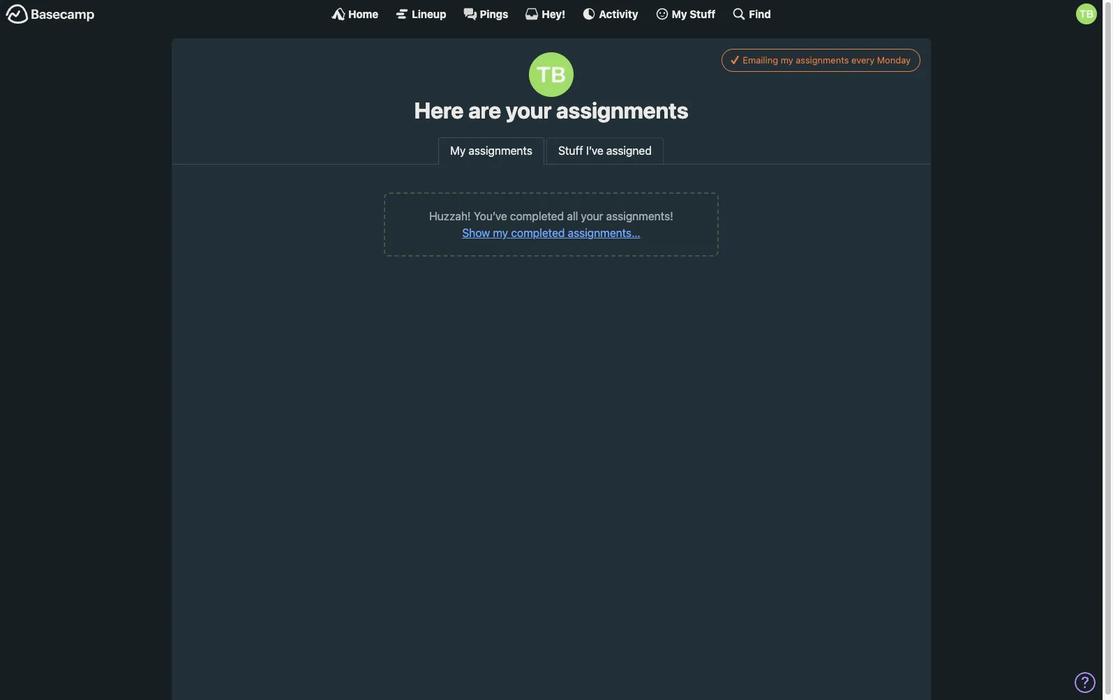 Task type: locate. For each thing, give the bounding box(es) containing it.
my
[[672, 7, 687, 20], [450, 145, 466, 157]]

my inside dropdown button
[[672, 7, 687, 20]]

home link
[[332, 7, 379, 21]]

1 vertical spatial completed
[[511, 227, 565, 240]]

1 vertical spatial my
[[493, 227, 508, 240]]

0 horizontal spatial my
[[450, 145, 466, 157]]

completed up show my completed assignments… link
[[510, 210, 564, 223]]

home
[[348, 7, 379, 20]]

pings button
[[463, 7, 509, 21]]

here are your assignments
[[414, 97, 689, 124]]

0 horizontal spatial stuff
[[559, 145, 583, 157]]

show my completed assignments… link
[[462, 227, 641, 240]]

my inside button
[[781, 54, 794, 65]]

1 vertical spatial my
[[450, 145, 466, 157]]

my right emailing at the top of page
[[781, 54, 794, 65]]

1 horizontal spatial assignments
[[556, 97, 689, 124]]

huzzah! you've completed all your assignments! show my completed assignments…
[[430, 210, 674, 240]]

assignments
[[796, 54, 849, 65], [556, 97, 689, 124], [469, 145, 533, 157]]

emailing my assignments every monday button
[[722, 49, 921, 72]]

my stuff button
[[655, 7, 716, 21]]

1 horizontal spatial your
[[581, 210, 604, 223]]

0 horizontal spatial my
[[493, 227, 508, 240]]

your right all
[[581, 210, 604, 223]]

assignments left every
[[796, 54, 849, 65]]

stuff i've assigned link
[[547, 138, 664, 164]]

0 vertical spatial my
[[781, 54, 794, 65]]

my right activity
[[672, 7, 687, 20]]

my assignments link
[[439, 138, 544, 166]]

assignments down are
[[469, 145, 533, 157]]

0 horizontal spatial assignments
[[469, 145, 533, 157]]

my
[[781, 54, 794, 65], [493, 227, 508, 240]]

assignments!
[[607, 210, 674, 223]]

0 vertical spatial assignments
[[796, 54, 849, 65]]

my assignments
[[450, 145, 533, 157]]

my down you've
[[493, 227, 508, 240]]

completed
[[510, 210, 564, 223], [511, 227, 565, 240]]

1 horizontal spatial my
[[781, 54, 794, 65]]

0 vertical spatial my
[[672, 7, 687, 20]]

0 vertical spatial stuff
[[690, 7, 716, 20]]

my for my assignments
[[450, 145, 466, 157]]

your
[[506, 97, 552, 124], [581, 210, 604, 223]]

my down here
[[450, 145, 466, 157]]

1 vertical spatial your
[[581, 210, 604, 223]]

assignments up assigned
[[556, 97, 689, 124]]

stuff left find popup button
[[690, 7, 716, 20]]

2 horizontal spatial assignments
[[796, 54, 849, 65]]

assignments inside button
[[796, 54, 849, 65]]

completed right show
[[511, 227, 565, 240]]

stuff
[[690, 7, 716, 20], [559, 145, 583, 157]]

emailing
[[743, 54, 779, 65]]

your right are
[[506, 97, 552, 124]]

1 horizontal spatial stuff
[[690, 7, 716, 20]]

1 horizontal spatial my
[[672, 7, 687, 20]]

1 vertical spatial stuff
[[559, 145, 583, 157]]

show
[[462, 227, 490, 240]]

2 vertical spatial assignments
[[469, 145, 533, 157]]

switch accounts image
[[6, 3, 95, 25]]

0 vertical spatial your
[[506, 97, 552, 124]]

find
[[749, 7, 771, 20]]

stuff left i've
[[559, 145, 583, 157]]



Task type: describe. For each thing, give the bounding box(es) containing it.
activity link
[[583, 7, 639, 21]]

hey! button
[[525, 7, 566, 21]]

1 vertical spatial assignments
[[556, 97, 689, 124]]

stuff i've assigned
[[559, 145, 652, 157]]

lineup link
[[395, 7, 447, 21]]

main element
[[0, 0, 1103, 27]]

tim burton image
[[529, 52, 574, 97]]

assigned
[[607, 145, 652, 157]]

find button
[[733, 7, 771, 21]]

here
[[414, 97, 464, 124]]

huzzah!
[[430, 210, 471, 223]]

all
[[567, 210, 578, 223]]

your inside huzzah! you've completed all your assignments! show my completed assignments…
[[581, 210, 604, 223]]

hey!
[[542, 7, 566, 20]]

activity
[[599, 7, 639, 20]]

monday
[[878, 54, 911, 65]]

my inside huzzah! you've completed all your assignments! show my completed assignments…
[[493, 227, 508, 240]]

my stuff
[[672, 7, 716, 20]]

every
[[852, 54, 875, 65]]

you've
[[474, 210, 507, 223]]

emailing my assignments every monday
[[743, 54, 911, 65]]

stuff inside dropdown button
[[690, 7, 716, 20]]

my for my stuff
[[672, 7, 687, 20]]

0 horizontal spatial your
[[506, 97, 552, 124]]

pings
[[480, 7, 509, 20]]

0 vertical spatial completed
[[510, 210, 564, 223]]

i've
[[586, 145, 604, 157]]

tim burton image
[[1077, 3, 1098, 24]]

lineup
[[412, 7, 447, 20]]

are
[[468, 97, 501, 124]]

assignments…
[[568, 227, 641, 240]]



Task type: vqa. For each thing, say whether or not it's contained in the screenshot.
are
yes



